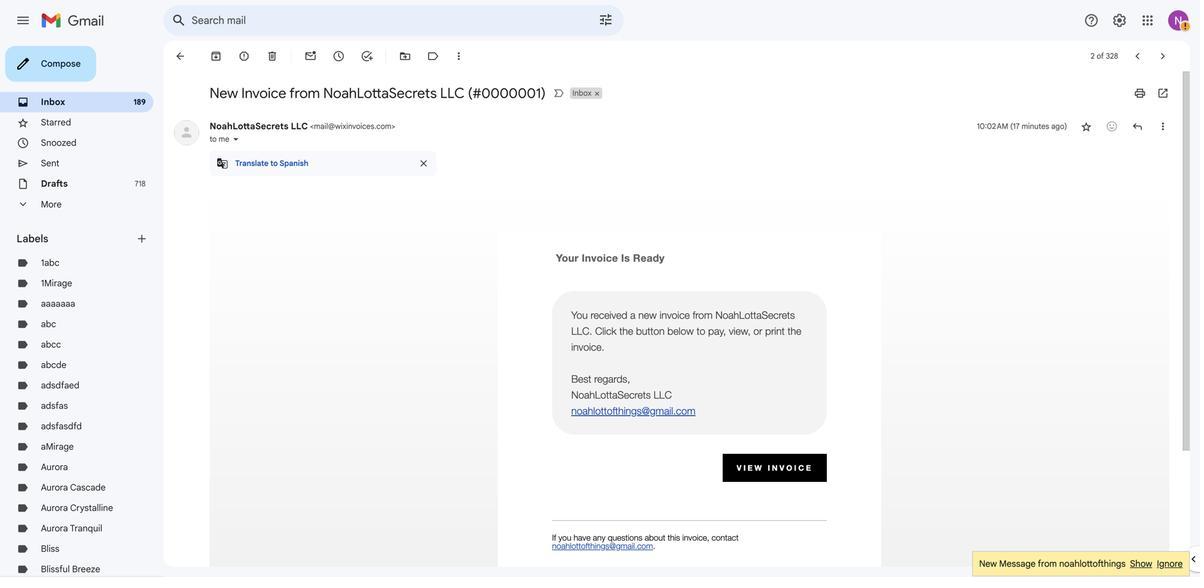 Task type: describe. For each thing, give the bounding box(es) containing it.
adsfasdfd link
[[41, 421, 82, 432]]

aurora tranquil
[[41, 523, 102, 535]]

1abc link
[[41, 258, 59, 269]]

abcde link
[[41, 360, 66, 371]]

more
[[41, 199, 62, 210]]

is
[[621, 252, 630, 264]]

below
[[668, 325, 694, 337]]

189
[[134, 97, 146, 107]]

blissful
[[41, 564, 70, 576]]

ignore
[[1157, 559, 1183, 570]]

search mail image
[[167, 9, 190, 32]]

view
[[737, 464, 764, 473]]

aurora for aurora crystalline
[[41, 503, 68, 514]]

inbox for inbox "link"
[[41, 97, 65, 108]]

compose button
[[5, 46, 96, 82]]

you
[[571, 309, 588, 321]]

contact
[[712, 533, 739, 543]]

from for new message from noahlottofthings show ignore
[[1038, 559, 1057, 570]]

(#0000001)
[[468, 84, 546, 102]]

of
[[1097, 51, 1104, 61]]

support image
[[1084, 13, 1099, 28]]

snoozed
[[41, 137, 76, 149]]

pay,
[[708, 325, 726, 337]]

if
[[552, 533, 556, 543]]

translate to spanish button
[[230, 157, 314, 170]]

or
[[754, 325, 763, 337]]

new for new invoice from noahlottasecrets llc (#0000001)
[[210, 84, 238, 102]]

ready
[[633, 252, 665, 264]]

adsdfaed link
[[41, 380, 79, 391]]

abcc
[[41, 339, 61, 351]]

adsdfaed
[[41, 380, 79, 391]]

gmail image
[[41, 8, 111, 33]]

about
[[645, 533, 665, 543]]

older image
[[1157, 50, 1170, 63]]

labels
[[17, 233, 48, 245]]

ignore link
[[1157, 559, 1183, 570]]

snooze image
[[332, 50, 345, 63]]

click
[[595, 325, 617, 337]]

labels image
[[427, 50, 440, 63]]

back to inbox image
[[174, 50, 187, 63]]

breeze
[[72, 564, 100, 576]]

any
[[593, 533, 606, 543]]

718
[[135, 179, 146, 189]]

<
[[310, 122, 314, 131]]

if you have any questions about this invoice, contact noahlottofthings@gmail.com .
[[552, 533, 739, 552]]

invoice for from
[[241, 84, 286, 102]]

starred link
[[41, 117, 71, 128]]

snoozed link
[[41, 137, 76, 149]]

aurora for aurora cascade
[[41, 483, 68, 494]]

llc inside 'you received a new invoice from noahlottasecrets llc. click the button below to pay, view, or print the invoice. best regards, noahlottasecrets llc noahlottofthings@gmail.com'
[[654, 389, 672, 401]]

328
[[1106, 51, 1118, 61]]

aurora crystalline
[[41, 503, 113, 514]]

aaaaaaa
[[41, 298, 75, 310]]

new for new message from noahlottofthings show ignore
[[979, 559, 997, 570]]

1 the from the left
[[619, 325, 633, 337]]

noahlottofthings@gmail.com inside 'you received a new invoice from noahlottasecrets llc. click the button below to pay, view, or print the invoice. best regards, noahlottasecrets llc noahlottofthings@gmail.com'
[[571, 405, 696, 417]]

10:02 am (17 minutes ago)
[[977, 122, 1067, 131]]

new invoice from noahlottasecrets llc (#0000001)
[[210, 84, 546, 102]]

Not starred checkbox
[[1080, 120, 1093, 133]]

noahlottasecrets llc < mail@wixinvoices.com >
[[210, 121, 395, 132]]

new
[[638, 309, 657, 321]]

2
[[1091, 51, 1095, 61]]

you
[[559, 533, 571, 543]]

translate to spanish
[[235, 159, 308, 168]]

new message from noahlottofthings show ignore
[[979, 559, 1183, 570]]

show link
[[1130, 559, 1153, 570]]

ago)
[[1051, 122, 1067, 131]]

cascade
[[70, 483, 106, 494]]

have
[[574, 533, 591, 543]]

view invoice link
[[723, 463, 827, 474]]

1mirage
[[41, 278, 72, 289]]

.
[[653, 542, 655, 552]]

abc link
[[41, 319, 56, 330]]

button
[[636, 325, 665, 337]]

to inside 'you received a new invoice from noahlottasecrets llc. click the button below to pay, view, or print the invoice. best regards, noahlottasecrets llc noahlottofthings@gmail.com'
[[697, 325, 705, 337]]

1mirage link
[[41, 278, 72, 289]]

noahlottasecrets down regards,
[[571, 389, 651, 401]]

aurora cascade link
[[41, 483, 106, 494]]

blissful breeze link
[[41, 564, 100, 576]]

0 horizontal spatial llc
[[291, 121, 308, 132]]

starred
[[41, 117, 71, 128]]

you received a new invoice from noahlottasecrets llc. click the button below to pay, view, or print the invoice. best regards, noahlottasecrets llc noahlottofthings@gmail.com
[[571, 309, 804, 417]]

tranquil
[[70, 523, 102, 535]]

report spam image
[[238, 50, 251, 63]]

more image
[[453, 50, 465, 63]]

inbox link
[[41, 97, 65, 108]]

llc.
[[571, 325, 592, 337]]

best
[[571, 373, 591, 385]]



Task type: locate. For each thing, give the bounding box(es) containing it.
10:02 am (17 minutes ago) cell
[[977, 120, 1067, 133]]

1 horizontal spatial to
[[270, 159, 278, 168]]

0 vertical spatial llc
[[440, 84, 465, 102]]

0 vertical spatial to
[[210, 135, 217, 144]]

to left spanish
[[270, 159, 278, 168]]

the right print
[[788, 325, 802, 337]]

invoice
[[241, 84, 286, 102], [582, 252, 618, 264], [768, 464, 813, 473]]

1 horizontal spatial invoice
[[582, 252, 618, 264]]

from up noahlottasecrets llc < mail@wixinvoices.com >
[[289, 84, 320, 102]]

view invoice
[[737, 464, 813, 473]]

compose
[[41, 58, 81, 69]]

noahlottasecrets up 'or'
[[716, 309, 795, 321]]

print
[[765, 325, 785, 337]]

to left the pay,
[[697, 325, 705, 337]]

amirage
[[41, 442, 74, 453]]

aurora crystalline link
[[41, 503, 113, 514]]

minutes
[[1022, 122, 1049, 131]]

from right message
[[1038, 559, 1057, 570]]

to
[[210, 135, 217, 144], [270, 159, 278, 168], [697, 325, 705, 337]]

0 horizontal spatial to
[[210, 135, 217, 144]]

invoice right view
[[768, 464, 813, 473]]

2 vertical spatial from
[[1038, 559, 1057, 570]]

aaaaaaa link
[[41, 298, 75, 310]]

invoice left 'is'
[[582, 252, 618, 264]]

1 horizontal spatial the
[[788, 325, 802, 337]]

0 horizontal spatial from
[[289, 84, 320, 102]]

2 horizontal spatial to
[[697, 325, 705, 337]]

invoice for is
[[582, 252, 618, 264]]

not starred image
[[1080, 120, 1093, 133]]

noahlottasecrets up >
[[323, 84, 437, 102]]

move to image
[[399, 50, 412, 63]]

received
[[591, 309, 627, 321]]

translate
[[235, 159, 269, 168]]

show
[[1130, 559, 1153, 570]]

invoice
[[660, 309, 690, 321]]

add to tasks image
[[360, 50, 373, 63]]

noahlottofthings@gmail.com link for you received a new invoice from noahlottasecrets llc. click the button below to pay, view, or print the invoice. best regards, noahlottasecrets llc noahlottofthings@gmail.com
[[571, 405, 696, 417]]

crystalline
[[70, 503, 113, 514]]

from up the pay,
[[693, 309, 713, 321]]

noahlottofthings@gmail.com inside if you have any questions about this invoice, contact noahlottofthings@gmail.com .
[[552, 542, 653, 552]]

1 horizontal spatial from
[[693, 309, 713, 321]]

1 horizontal spatial inbox
[[573, 89, 592, 98]]

2 horizontal spatial from
[[1038, 559, 1057, 570]]

aurora up the bliss
[[41, 523, 68, 535]]

sent
[[41, 158, 59, 169]]

noahlottofthings@gmail.com link for .
[[552, 542, 653, 552]]

0 horizontal spatial inbox
[[41, 97, 65, 108]]

from for new invoice from noahlottasecrets llc (#0000001)
[[289, 84, 320, 102]]

3 aurora from the top
[[41, 503, 68, 514]]

Search mail text field
[[192, 14, 562, 27]]

aurora
[[41, 462, 68, 473], [41, 483, 68, 494], [41, 503, 68, 514], [41, 523, 68, 535]]

noahlottasecrets llc cell
[[210, 121, 395, 132]]

2 of 328
[[1091, 51, 1118, 61]]

aurora up "aurora tranquil"
[[41, 503, 68, 514]]

1 horizontal spatial new
[[979, 559, 997, 570]]

0 vertical spatial new
[[210, 84, 238, 102]]

labels heading
[[17, 233, 135, 245]]

amirage link
[[41, 442, 74, 453]]

delete image
[[266, 50, 279, 63]]

noahlottofthings@gmail.com link
[[571, 405, 696, 417], [552, 542, 653, 552]]

0 horizontal spatial the
[[619, 325, 633, 337]]

newer image
[[1131, 50, 1144, 63]]

noahlottofthings@gmail.com
[[571, 405, 696, 417], [552, 542, 653, 552]]

aurora tranquil link
[[41, 523, 102, 535]]

0 vertical spatial from
[[289, 84, 320, 102]]

0 vertical spatial noahlottofthings@gmail.com
[[571, 405, 696, 417]]

adsfas link
[[41, 401, 68, 412]]

drafts link
[[41, 178, 68, 190]]

new left message
[[979, 559, 997, 570]]

0 horizontal spatial new
[[210, 84, 238, 102]]

4 aurora from the top
[[41, 523, 68, 535]]

0 vertical spatial invoice
[[241, 84, 286, 102]]

to me
[[210, 135, 229, 144]]

adsfasdfd
[[41, 421, 82, 432]]

show details image
[[232, 135, 240, 143]]

2 vertical spatial invoice
[[768, 464, 813, 473]]

aurora down amirage
[[41, 462, 68, 473]]

inbox
[[573, 89, 592, 98], [41, 97, 65, 108]]

me
[[219, 135, 229, 144]]

llc
[[440, 84, 465, 102], [291, 121, 308, 132], [654, 389, 672, 401]]

>
[[391, 122, 395, 131]]

aurora for aurora tranquil
[[41, 523, 68, 535]]

blissful breeze
[[41, 564, 100, 576]]

aurora link
[[41, 462, 68, 473]]

inbox inside button
[[573, 89, 592, 98]]

to inside button
[[270, 159, 278, 168]]

the
[[619, 325, 633, 337], [788, 325, 802, 337]]

abc
[[41, 319, 56, 330]]

1 vertical spatial noahlottofthings@gmail.com
[[552, 542, 653, 552]]

1 vertical spatial from
[[693, 309, 713, 321]]

to left me
[[210, 135, 217, 144]]

settings image
[[1112, 13, 1127, 28]]

inbox button
[[570, 88, 593, 99]]

1abc
[[41, 258, 59, 269]]

2 aurora from the top
[[41, 483, 68, 494]]

1 vertical spatial to
[[270, 159, 278, 168]]

your
[[556, 252, 579, 264]]

drafts
[[41, 178, 68, 190]]

2 vertical spatial llc
[[654, 389, 672, 401]]

2 vertical spatial to
[[697, 325, 705, 337]]

2 horizontal spatial invoice
[[768, 464, 813, 473]]

labels navigation
[[0, 41, 164, 578]]

this
[[668, 533, 680, 543]]

message
[[999, 559, 1036, 570]]

2 the from the left
[[788, 325, 802, 337]]

advanced search options image
[[593, 7, 619, 33]]

bliss link
[[41, 544, 59, 555]]

noahlottasecrets up show details image
[[210, 121, 289, 132]]

0 vertical spatial noahlottofthings@gmail.com link
[[571, 405, 696, 417]]

abcc link
[[41, 339, 61, 351]]

a
[[630, 309, 636, 321]]

1 aurora from the top
[[41, 462, 68, 473]]

bliss
[[41, 544, 59, 555]]

inbox for inbox button
[[573, 89, 592, 98]]

invoice.
[[571, 341, 605, 353]]

aurora for aurora link
[[41, 462, 68, 473]]

10:02 am
[[977, 122, 1008, 131]]

invoice,
[[683, 533, 709, 543]]

from
[[289, 84, 320, 102], [693, 309, 713, 321], [1038, 559, 1057, 570]]

1 vertical spatial invoice
[[582, 252, 618, 264]]

your invoice is ready
[[556, 252, 665, 264]]

questions
[[608, 533, 643, 543]]

spanish
[[280, 159, 308, 168]]

from inside 'you received a new invoice from noahlottasecrets llc. click the button below to pay, view, or print the invoice. best regards, noahlottasecrets llc noahlottofthings@gmail.com'
[[693, 309, 713, 321]]

new down archive icon
[[210, 84, 238, 102]]

(17
[[1010, 122, 1020, 131]]

view,
[[729, 325, 751, 337]]

invoice down delete icon
[[241, 84, 286, 102]]

1 vertical spatial new
[[979, 559, 997, 570]]

1 horizontal spatial llc
[[440, 84, 465, 102]]

0 horizontal spatial invoice
[[241, 84, 286, 102]]

inbox inside labels navigation
[[41, 97, 65, 108]]

archive image
[[210, 50, 222, 63]]

sent link
[[41, 158, 59, 169]]

the down the "a"
[[619, 325, 633, 337]]

None search field
[[164, 5, 624, 36]]

1 vertical spatial noahlottofthings@gmail.com link
[[552, 542, 653, 552]]

aurora down aurora link
[[41, 483, 68, 494]]

noahlottasecrets
[[323, 84, 437, 102], [210, 121, 289, 132], [716, 309, 795, 321], [571, 389, 651, 401]]

main menu image
[[15, 13, 31, 28]]

2 horizontal spatial llc
[[654, 389, 672, 401]]

adsfas
[[41, 401, 68, 412]]

more button
[[0, 194, 153, 215]]

1 vertical spatial llc
[[291, 121, 308, 132]]



Task type: vqa. For each thing, say whether or not it's contained in the screenshot.
the You received a new invoice from NoahLottaSecrets LLC. Click the button below to pay, view, or print the invoice. Best regards, NoahLottaSecrets LLC noahlottofthings@gmail.com
yes



